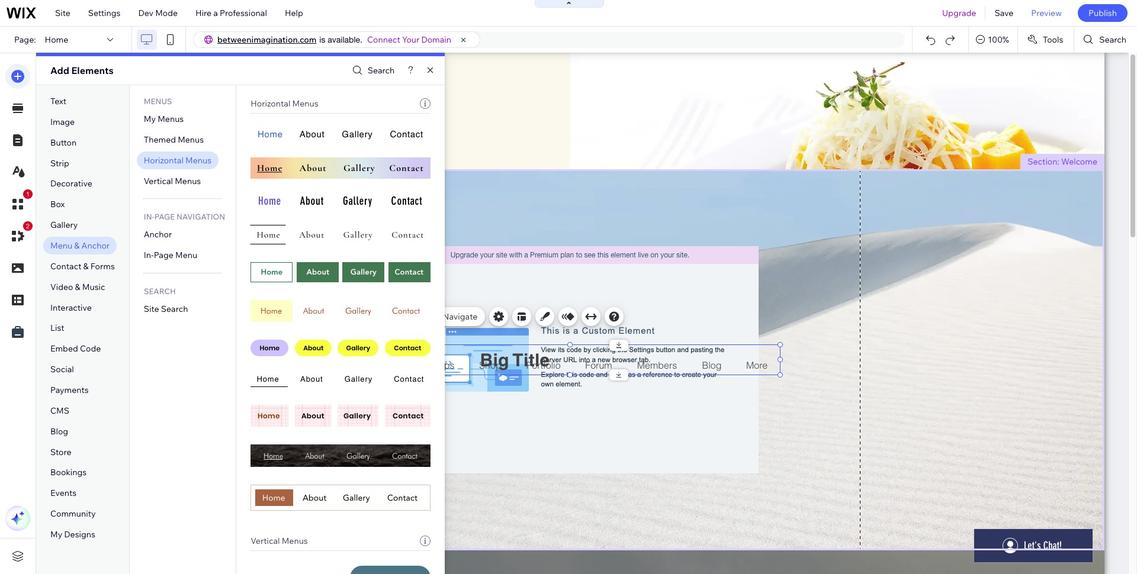 Task type: describe. For each thing, give the bounding box(es) containing it.
box
[[50, 199, 65, 210]]

text
[[50, 96, 66, 107]]

hire a professional
[[196, 8, 267, 18]]

publish
[[1089, 8, 1117, 18]]

1 horizontal spatial search button
[[1075, 27, 1138, 53]]

domain
[[422, 34, 452, 45]]

themed menus
[[144, 134, 204, 145]]

music
[[82, 282, 105, 293]]

add
[[50, 65, 69, 76]]

blog
[[50, 426, 68, 437]]

store
[[50, 447, 71, 458]]

forms
[[91, 261, 115, 272]]

0 horizontal spatial vertical
[[144, 176, 173, 186]]

100%
[[988, 34, 1010, 45]]

search down in-page menu
[[161, 304, 188, 315]]

strip
[[50, 158, 69, 169]]

contact & forms
[[50, 261, 115, 272]]

professional
[[220, 8, 267, 18]]

help
[[285, 8, 303, 18]]

list
[[50, 323, 64, 334]]

button
[[50, 137, 77, 148]]

dev mode
[[138, 8, 178, 18]]

menu & anchor
[[50, 241, 110, 251]]

payments
[[50, 385, 89, 396]]

save button
[[986, 0, 1023, 26]]

elements
[[71, 65, 114, 76]]

connect
[[367, 34, 400, 45]]

my for my menus
[[144, 114, 156, 124]]

0 vertical spatial horizontal menus
[[251, 98, 319, 109]]

1
[[26, 191, 30, 198]]

available.
[[328, 35, 363, 44]]

site for site search
[[144, 304, 159, 315]]

embed code
[[50, 344, 101, 354]]

mode
[[155, 8, 178, 18]]

0 horizontal spatial vertical menus
[[144, 176, 201, 186]]

dev
[[138, 8, 153, 18]]

image
[[50, 117, 75, 127]]

section: welcome
[[1028, 156, 1098, 167]]

1 horizontal spatial horizontal
[[251, 98, 291, 109]]

video & music
[[50, 282, 105, 293]]

my designs
[[50, 530, 95, 540]]

gallery
[[50, 220, 78, 231]]

menu right manage on the bottom left
[[401, 312, 424, 322]]

in- for in-page menu
[[144, 250, 154, 261]]

in-page menu
[[144, 250, 197, 261]]

settings
[[88, 8, 121, 18]]

navigate
[[443, 312, 478, 322]]

2 button
[[5, 222, 33, 249]]

your
[[402, 34, 420, 45]]

& for menu
[[74, 241, 80, 251]]

tools
[[1043, 34, 1064, 45]]

is available. connect your domain
[[320, 34, 452, 45]]

preview button
[[1023, 0, 1071, 26]]

themed
[[144, 134, 176, 145]]



Task type: locate. For each thing, give the bounding box(es) containing it.
1 vertical spatial search button
[[349, 62, 395, 79]]

a
[[213, 8, 218, 18]]

1 horizontal spatial my
[[144, 114, 156, 124]]

my left designs
[[50, 530, 62, 540]]

vertical
[[144, 176, 173, 186], [251, 536, 280, 547]]

menu down 'in-page navigation'
[[175, 250, 197, 261]]

& right video
[[75, 282, 80, 293]]

site for site
[[55, 8, 70, 18]]

my for my designs
[[50, 530, 62, 540]]

manage
[[368, 312, 400, 322]]

0 vertical spatial my
[[144, 114, 156, 124]]

vertical menus
[[144, 176, 201, 186], [251, 536, 308, 547]]

anchor up forms
[[82, 241, 110, 251]]

2
[[26, 223, 30, 230]]

interactive
[[50, 303, 92, 313]]

page left navigation
[[155, 212, 175, 222]]

section:
[[1028, 156, 1060, 167]]

0 vertical spatial search button
[[1075, 27, 1138, 53]]

my
[[144, 114, 156, 124], [50, 530, 62, 540]]

search up site search
[[144, 287, 176, 296]]

anchor up in-page menu
[[144, 230, 172, 240]]

1 button
[[5, 190, 33, 217]]

1 horizontal spatial horizontal menus
[[251, 98, 319, 109]]

save
[[995, 8, 1014, 18]]

menu down manage menu
[[399, 336, 418, 345]]

& up contact & forms at left
[[74, 241, 80, 251]]

betweenimagination.com
[[217, 34, 317, 45]]

1 horizontal spatial vertical
[[251, 536, 280, 547]]

1 vertical spatial vertical menus
[[251, 536, 308, 547]]

hire
[[196, 8, 212, 18]]

home
[[45, 34, 68, 45]]

decorative
[[50, 179, 92, 189]]

is
[[320, 35, 326, 44]]

0 vertical spatial vertical
[[144, 176, 173, 186]]

welcome
[[1062, 156, 1098, 167]]

horizontal
[[251, 98, 291, 109], [144, 155, 184, 166], [363, 336, 398, 345]]

& for video
[[75, 282, 80, 293]]

horizontal menus
[[251, 98, 319, 109], [144, 155, 212, 166]]

100% button
[[969, 27, 1018, 53]]

1 horizontal spatial vertical menus
[[251, 536, 308, 547]]

2 horizontal spatial horizontal
[[363, 336, 398, 345]]

0 horizontal spatial search button
[[349, 62, 395, 79]]

bookings
[[50, 468, 87, 478]]

in- for in-page navigation
[[144, 212, 155, 222]]

embed
[[50, 344, 78, 354]]

0 horizontal spatial horizontal menus
[[144, 155, 212, 166]]

events
[[50, 488, 77, 499]]

1 vertical spatial page
[[154, 250, 174, 261]]

site up home
[[55, 8, 70, 18]]

site search
[[144, 304, 188, 315]]

page
[[155, 212, 175, 222], [154, 250, 174, 261]]

0 vertical spatial horizontal
[[251, 98, 291, 109]]

search down the publish button
[[1100, 34, 1127, 45]]

navigation
[[177, 212, 225, 222]]

0 vertical spatial page
[[155, 212, 175, 222]]

1 vertical spatial horizontal menus
[[144, 155, 212, 166]]

code
[[80, 344, 101, 354]]

video
[[50, 282, 73, 293]]

in-page navigation
[[144, 212, 225, 222]]

menu
[[50, 241, 72, 251], [175, 250, 197, 261], [401, 312, 424, 322], [399, 336, 418, 345]]

search button
[[1075, 27, 1138, 53], [349, 62, 395, 79]]

upgrade
[[943, 8, 977, 18]]

manage menu
[[368, 312, 424, 322]]

page down 'in-page navigation'
[[154, 250, 174, 261]]

site down in-page menu
[[144, 304, 159, 315]]

in- up in-page menu
[[144, 212, 155, 222]]

tools button
[[1018, 27, 1074, 53]]

2 vertical spatial &
[[75, 282, 80, 293]]

0 vertical spatial site
[[55, 8, 70, 18]]

add elements
[[50, 65, 114, 76]]

&
[[74, 241, 80, 251], [83, 261, 89, 272], [75, 282, 80, 293]]

search button down the publish button
[[1075, 27, 1138, 53]]

search button down connect
[[349, 62, 395, 79]]

1 vertical spatial site
[[144, 304, 159, 315]]

menu down gallery
[[50, 241, 72, 251]]

social
[[50, 364, 74, 375]]

1 vertical spatial horizontal
[[144, 155, 184, 166]]

2 in- from the top
[[144, 250, 154, 261]]

my menus
[[144, 114, 184, 124]]

cms
[[50, 406, 69, 416]]

0 vertical spatial vertical menus
[[144, 176, 201, 186]]

0 horizontal spatial horizontal
[[144, 155, 184, 166]]

site
[[55, 8, 70, 18], [144, 304, 159, 315]]

0 vertical spatial &
[[74, 241, 80, 251]]

anchor
[[144, 230, 172, 240], [82, 241, 110, 251]]

1 vertical spatial &
[[83, 261, 89, 272]]

my up themed
[[144, 114, 156, 124]]

& left forms
[[83, 261, 89, 272]]

1 in- from the top
[[144, 212, 155, 222]]

page for menu
[[154, 250, 174, 261]]

horizontal menu
[[363, 336, 418, 345]]

0 horizontal spatial anchor
[[82, 241, 110, 251]]

in-
[[144, 212, 155, 222], [144, 250, 154, 261]]

1 horizontal spatial site
[[144, 304, 159, 315]]

search
[[1100, 34, 1127, 45], [368, 65, 395, 76], [144, 287, 176, 296], [161, 304, 188, 315]]

& for contact
[[83, 261, 89, 272]]

designs
[[64, 530, 95, 540]]

search down connect
[[368, 65, 395, 76]]

0 horizontal spatial site
[[55, 8, 70, 18]]

page for navigation
[[155, 212, 175, 222]]

community
[[50, 509, 96, 520]]

in- down 'in-page navigation'
[[144, 250, 154, 261]]

menus
[[144, 97, 172, 106], [292, 98, 319, 109], [158, 114, 184, 124], [178, 134, 204, 145], [185, 155, 212, 166], [175, 176, 201, 186], [282, 536, 308, 547]]

0 vertical spatial anchor
[[144, 230, 172, 240]]

contact
[[50, 261, 81, 272]]

1 horizontal spatial anchor
[[144, 230, 172, 240]]

2 vertical spatial horizontal
[[363, 336, 398, 345]]

preview
[[1032, 8, 1062, 18]]

publish button
[[1078, 4, 1128, 22]]

1 vertical spatial in-
[[144, 250, 154, 261]]

0 vertical spatial in-
[[144, 212, 155, 222]]

1 vertical spatial anchor
[[82, 241, 110, 251]]

1 vertical spatial vertical
[[251, 536, 280, 547]]

1 vertical spatial my
[[50, 530, 62, 540]]

0 horizontal spatial my
[[50, 530, 62, 540]]



Task type: vqa. For each thing, say whether or not it's contained in the screenshot.
Marketing to the middle
no



